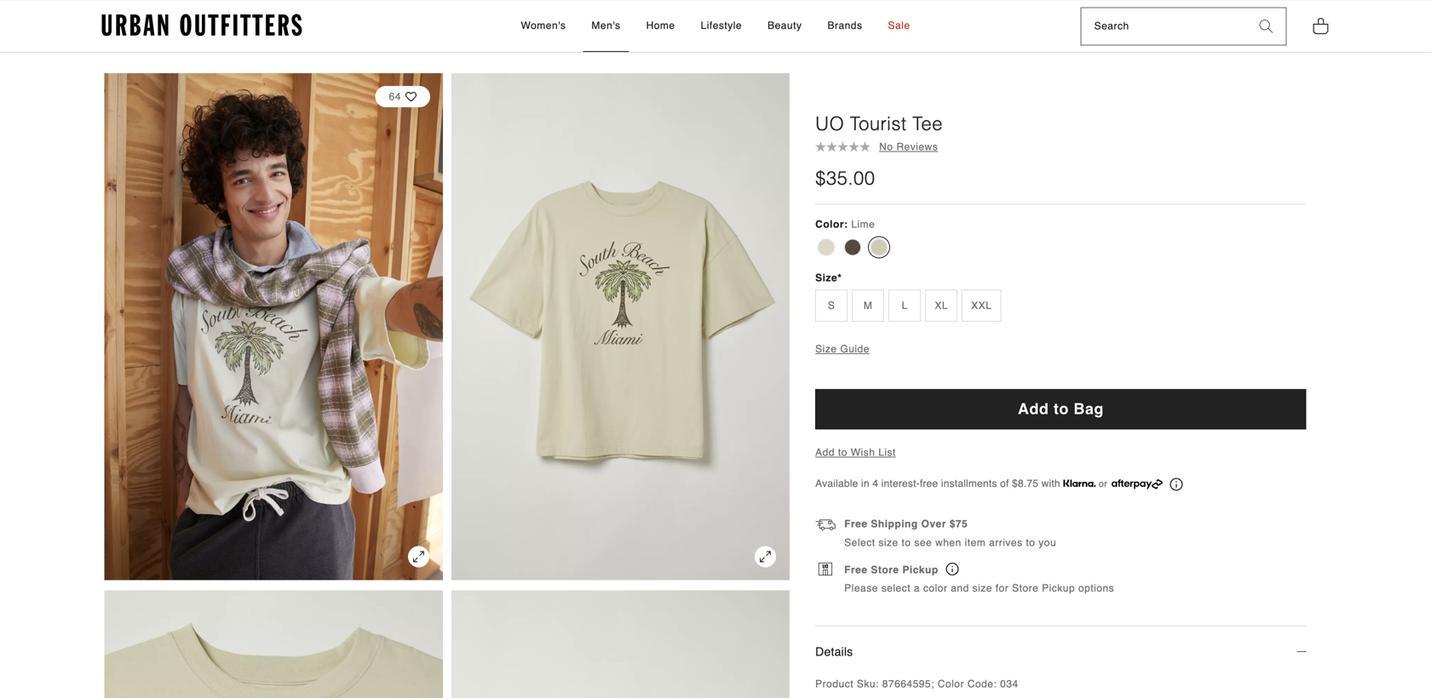 Task type: vqa. For each thing, say whether or not it's contained in the screenshot.
The Please Select A Color And Size For Store Pickup Options
yes



Task type: locate. For each thing, give the bounding box(es) containing it.
0 vertical spatial add
[[1018, 401, 1049, 418]]

brown image
[[844, 239, 861, 256]]

free up please
[[844, 564, 868, 576]]

interest-
[[881, 478, 920, 490]]

1 horizontal spatial add
[[1018, 401, 1049, 418]]

store up select
[[871, 564, 899, 576]]

available in 4 interest-free installments of $8.75 with
[[815, 478, 1063, 490]]

0 horizontal spatial zoom in image
[[408, 547, 429, 568]]

search image
[[1259, 19, 1273, 33]]

add to wish list button
[[815, 447, 896, 459]]

store pickup image
[[819, 563, 832, 576], [819, 563, 832, 576]]

select
[[881, 583, 911, 595]]

original price: $35.00 element
[[815, 165, 875, 191]]

2 size from the top
[[815, 343, 837, 355]]

1 star rating image from the left
[[826, 141, 838, 152]]

4
[[873, 478, 878, 490]]

tourist
[[850, 113, 907, 135]]

0 horizontal spatial pickup
[[902, 564, 939, 576]]

star rating image down 'tourist'
[[860, 141, 871, 152]]

please
[[844, 583, 878, 595]]

size guide button
[[815, 343, 870, 355]]

lime
[[851, 219, 875, 231]]

1 vertical spatial pickup
[[1042, 583, 1075, 595]]

to left bag in the right bottom of the page
[[1054, 401, 1069, 418]]

add to wish list
[[815, 447, 896, 459]]

brands link
[[819, 1, 871, 52]]

free for free shipping over $75 select size to see when item arrives to you
[[844, 518, 868, 530]]

add to bag button
[[815, 389, 1306, 430]]

lime image
[[871, 239, 888, 256]]

1 size from the top
[[815, 272, 838, 284]]

uo tourist tee #2 image
[[104, 591, 443, 699]]

1 horizontal spatial star rating image
[[838, 141, 849, 152]]

sale
[[888, 19, 910, 31]]

free
[[844, 518, 868, 530], [844, 564, 868, 576]]

men's
[[592, 19, 621, 31]]

0 horizontal spatial size
[[879, 537, 898, 549]]

shipping options image
[[815, 518, 836, 538]]

or
[[1099, 479, 1107, 489]]

with
[[1042, 478, 1060, 490]]

size
[[879, 537, 898, 549], [972, 583, 992, 595]]

None search field
[[1082, 8, 1247, 45]]

when
[[935, 537, 962, 549]]

star rating image up $35.00
[[849, 141, 860, 152]]

size for size
[[815, 272, 838, 284]]

brands
[[828, 19, 862, 31]]

0 vertical spatial free
[[844, 518, 868, 530]]

034
[[1000, 678, 1019, 690]]

size left guide
[[815, 343, 837, 355]]

1 free from the top
[[844, 518, 868, 530]]

size for select
[[879, 537, 898, 549]]

3 star rating image from the left
[[860, 141, 871, 152]]

1 horizontal spatial size
[[972, 583, 992, 595]]

1 vertical spatial add
[[815, 447, 835, 459]]

1 horizontal spatial store
[[1012, 583, 1039, 595]]

uo tourist tee
[[815, 113, 943, 135]]

to
[[1054, 401, 1069, 418], [838, 447, 847, 459], [902, 537, 911, 549], [1026, 537, 1035, 549]]

0 vertical spatial size
[[879, 537, 898, 549]]

color
[[938, 678, 964, 690]]

pickup left options
[[1042, 583, 1075, 595]]

size inside the free shipping over $75 select size to see when item arrives to you
[[879, 537, 898, 549]]

sale link
[[880, 1, 919, 52]]

please select a color and size for store pickup options
[[844, 583, 1114, 595]]

64 button
[[375, 78, 430, 116]]

shipping
[[871, 518, 918, 530]]

0 horizontal spatial add
[[815, 447, 835, 459]]

product
[[815, 678, 854, 690]]

size down shipping
[[879, 537, 898, 549]]

details button
[[815, 627, 1306, 678]]

2 zoom in image from the left
[[755, 547, 776, 568]]

$75
[[950, 518, 968, 530]]

see
[[914, 537, 932, 549]]

1 vertical spatial size
[[815, 343, 837, 355]]

color: lime
[[815, 219, 875, 231]]

size up s
[[815, 272, 838, 284]]

zoom in image
[[408, 547, 429, 568], [755, 547, 776, 568]]

for
[[996, 583, 1009, 595]]

add
[[1018, 401, 1049, 418], [815, 447, 835, 459]]

store
[[871, 564, 899, 576], [1012, 583, 1039, 595]]

free inside the free shipping over $75 select size to see when item arrives to you
[[844, 518, 868, 530]]

in
[[861, 478, 870, 490]]

pickup
[[902, 564, 939, 576], [1042, 583, 1075, 595]]

klarna image
[[1063, 480, 1096, 487]]

of
[[1000, 478, 1009, 490]]

1 vertical spatial size
[[972, 583, 992, 595]]

star rating image
[[815, 141, 826, 152], [838, 141, 849, 152]]

uo tourist tee #3 image
[[451, 591, 790, 699]]

available
[[815, 478, 858, 490]]

add inside 'button'
[[1018, 401, 1049, 418]]

0 horizontal spatial store
[[871, 564, 899, 576]]

add left bag in the right bottom of the page
[[1018, 401, 1049, 418]]

0 vertical spatial size
[[815, 272, 838, 284]]

1 horizontal spatial zoom in image
[[755, 547, 776, 568]]

size left for
[[972, 583, 992, 595]]

size
[[815, 272, 838, 284], [815, 343, 837, 355]]

2 star rating image from the left
[[838, 141, 849, 152]]

free up select
[[844, 518, 868, 530]]

free shipping over $75 select size to see when item arrives to you
[[844, 518, 1056, 549]]

1 star rating image from the left
[[815, 141, 826, 152]]

add up the available
[[815, 447, 835, 459]]

men's link
[[583, 1, 629, 52]]

or button
[[1063, 476, 1183, 492]]

0 vertical spatial pickup
[[902, 564, 939, 576]]

product sku: 87664595; color code: 034
[[815, 678, 1019, 690]]

0 horizontal spatial star rating image
[[815, 141, 826, 152]]

1 vertical spatial free
[[844, 564, 868, 576]]

0 vertical spatial store
[[871, 564, 899, 576]]

2 free from the top
[[844, 564, 868, 576]]

pickup up a
[[902, 564, 939, 576]]

free for free store pickup
[[844, 564, 868, 576]]

Search text field
[[1082, 8, 1247, 45]]

star rating image
[[826, 141, 838, 152], [849, 141, 860, 152], [860, 141, 871, 152]]

star rating image down uo
[[826, 141, 838, 152]]

store right for
[[1012, 583, 1039, 595]]



Task type: describe. For each thing, give the bounding box(es) containing it.
xl
[[935, 300, 948, 312]]

and
[[951, 583, 969, 595]]

1 zoom in image from the left
[[408, 547, 429, 568]]

uo tourist tee image
[[104, 73, 443, 581]]

lifestyle
[[701, 19, 742, 31]]

size for and
[[972, 583, 992, 595]]

sku:
[[857, 678, 879, 690]]

size guide
[[815, 343, 870, 355]]

women's
[[521, 19, 566, 31]]

color:
[[815, 219, 848, 231]]

add for add to bag
[[1018, 401, 1049, 418]]

64
[[389, 91, 401, 103]]

main navigation element
[[367, 1, 1064, 52]]

beauty
[[768, 19, 802, 31]]

1 vertical spatial store
[[1012, 583, 1039, 595]]

to left wish
[[838, 447, 847, 459]]

free
[[920, 478, 938, 490]]

2 star rating image from the left
[[849, 141, 860, 152]]

wish
[[851, 447, 875, 459]]

code:
[[968, 678, 997, 690]]

you
[[1039, 537, 1056, 549]]

urban outfitters image
[[102, 14, 302, 37]]

tee
[[912, 113, 943, 135]]

uo tourist tee #1 image
[[451, 73, 790, 581]]

store pickup image
[[946, 563, 959, 576]]

a
[[914, 583, 920, 595]]

details
[[815, 645, 853, 659]]

size for size guide
[[815, 343, 837, 355]]

beauty link
[[759, 1, 811, 52]]

over
[[921, 518, 946, 530]]

my shopping bag image
[[1312, 16, 1329, 35]]

s
[[828, 300, 835, 312]]

item
[[965, 537, 986, 549]]

87664595;
[[882, 678, 934, 690]]

color
[[923, 583, 948, 595]]

ivory image
[[818, 239, 835, 256]]

to left the 'see'
[[902, 537, 911, 549]]

lifestyle link
[[692, 1, 751, 52]]

$35.00
[[815, 167, 875, 189]]

list
[[878, 447, 896, 459]]

to left you
[[1026, 537, 1035, 549]]

options
[[1078, 583, 1114, 595]]

to inside 'button'
[[1054, 401, 1069, 418]]

home
[[646, 19, 675, 31]]

select
[[844, 537, 875, 549]]

guide
[[840, 343, 870, 355]]

free store pickup
[[844, 564, 942, 576]]

installments
[[941, 478, 997, 490]]

$8.75
[[1012, 478, 1039, 490]]

women's link
[[512, 1, 575, 52]]

l
[[902, 300, 908, 312]]

0.0 stars element
[[815, 141, 871, 152]]

xxl
[[971, 300, 992, 312]]

uo
[[815, 113, 844, 135]]

add for add to wish list
[[815, 447, 835, 459]]

add to bag
[[1018, 401, 1104, 418]]

bag
[[1074, 401, 1104, 418]]

home link
[[638, 1, 684, 52]]

afterpay image
[[1112, 480, 1163, 489]]

1 horizontal spatial pickup
[[1042, 583, 1075, 595]]

arrives
[[989, 537, 1023, 549]]

m
[[864, 300, 873, 312]]



